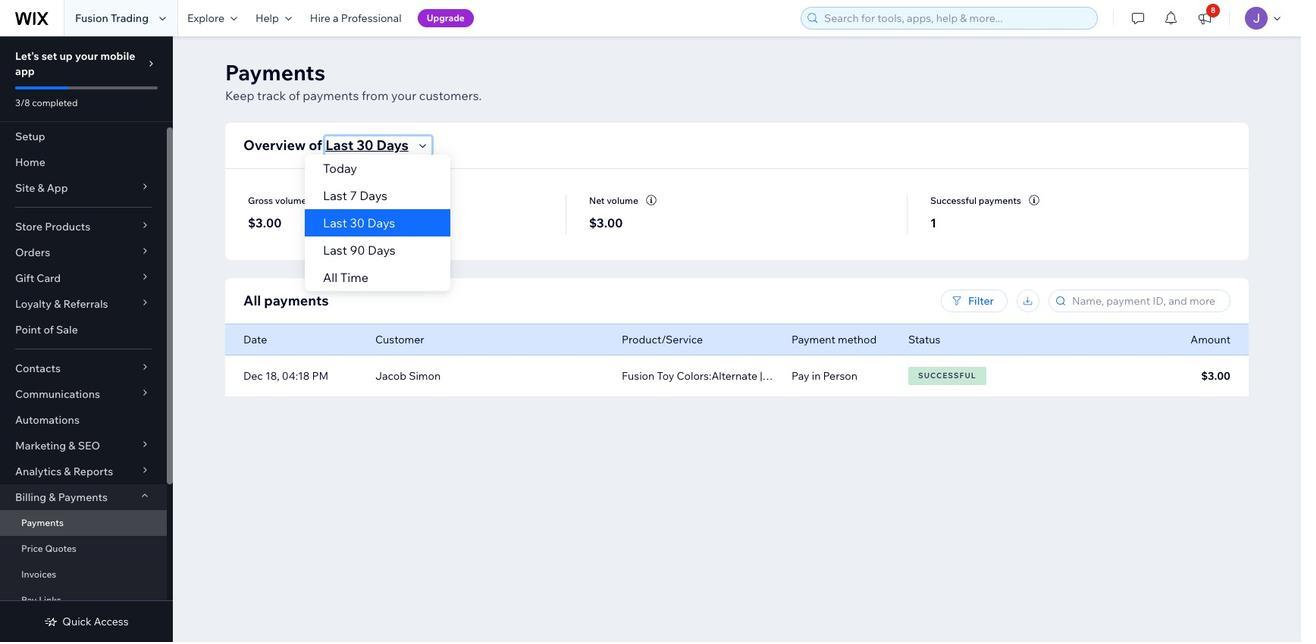 Task type: describe. For each thing, give the bounding box(es) containing it.
hire
[[310, 11, 331, 25]]

gift
[[15, 271, 34, 285]]

pay links link
[[0, 588, 167, 614]]

analytics & reports
[[15, 465, 113, 479]]

pay in person
[[792, 369, 858, 383]]

seo
[[78, 439, 100, 453]]

last 7 days
[[323, 188, 388, 203]]

last inside button
[[325, 137, 354, 154]]

04:18
[[282, 369, 310, 383]]

setup
[[15, 130, 45, 143]]

products
[[45, 220, 90, 234]]

of inside the payments keep track of payments from your customers.
[[289, 88, 300, 103]]

1 | from the left
[[760, 369, 763, 383]]

trading
[[111, 11, 149, 25]]

last 90 days
[[323, 243, 396, 258]]

pm
[[312, 369, 328, 383]]

fusion for fusion toy colors:alternate | text field???:yes | another field:
[[622, 369, 655, 383]]

sidebar element
[[0, 36, 173, 642]]

billing & payments
[[15, 491, 108, 504]]

analytics & reports button
[[0, 459, 167, 485]]

up
[[60, 49, 73, 63]]

toy
[[657, 369, 674, 383]]

field:
[[897, 369, 921, 383]]

last left 90
[[323, 243, 347, 258]]

point of sale
[[15, 323, 78, 337]]

successful for successful
[[918, 371, 976, 381]]

amount
[[1191, 333, 1231, 347]]

last 30 days button
[[325, 137, 431, 155]]

days right 7
[[360, 188, 388, 203]]

price quotes
[[21, 543, 76, 554]]

today
[[323, 161, 357, 176]]

& for marketing
[[68, 439, 75, 453]]

let's
[[15, 49, 39, 63]]

customers.
[[419, 88, 482, 103]]

& for loyalty
[[54, 297, 61, 311]]

customer
[[375, 333, 424, 347]]

completed
[[32, 97, 78, 108]]

$3.00 for net
[[589, 216, 623, 231]]

billing
[[15, 491, 46, 504]]

access
[[94, 615, 129, 629]]

invoices
[[21, 569, 56, 580]]

last left 7
[[323, 188, 347, 203]]

gift card
[[15, 271, 61, 285]]

Name, payment ID, and more field
[[1068, 290, 1225, 312]]

hire a professional link
[[301, 0, 411, 36]]

last 30 days for last 30 days button
[[325, 137, 409, 154]]

sale
[[56, 323, 78, 337]]

dec 18, 04:18 pm
[[243, 369, 328, 383]]

upgrade
[[427, 12, 465, 24]]

dec
[[243, 369, 263, 383]]

your inside let's set up your mobile app
[[75, 49, 98, 63]]

volume for gross volume
[[275, 195, 307, 206]]

quick access
[[62, 615, 129, 629]]

field???:yes
[[788, 369, 847, 383]]

payments for payments keep track of payments from your customers.
[[225, 59, 325, 86]]

payments inside the payments keep track of payments from your customers.
[[303, 88, 359, 103]]

app
[[15, 64, 35, 78]]

pay for pay in person
[[792, 369, 810, 383]]

net volume
[[589, 195, 638, 206]]

quick
[[62, 615, 92, 629]]

let's set up your mobile app
[[15, 49, 135, 78]]

overview of
[[243, 137, 322, 154]]

explore
[[187, 11, 224, 25]]

track
[[257, 88, 286, 103]]

gross
[[248, 195, 273, 206]]

30 for last 30 days option
[[350, 215, 365, 231]]

app
[[47, 181, 68, 195]]

hire a professional
[[310, 11, 402, 25]]

communications
[[15, 388, 100, 401]]

successful payments
[[930, 195, 1021, 206]]

home link
[[0, 149, 167, 175]]

point
[[15, 323, 41, 337]]

person
[[823, 369, 858, 383]]

payment method
[[792, 333, 877, 347]]

overview
[[243, 137, 306, 154]]

card
[[37, 271, 61, 285]]

help button
[[246, 0, 301, 36]]

30 for last 30 days button
[[357, 137, 374, 154]]

filter
[[968, 294, 994, 308]]

of for point of sale
[[44, 323, 54, 337]]

$3.00 for gross
[[248, 216, 282, 231]]

marketing
[[15, 439, 66, 453]]

a
[[333, 11, 339, 25]]

successful for successful payments
[[930, 195, 977, 206]]

3/8
[[15, 97, 30, 108]]

pay links
[[21, 595, 61, 606]]

mobile
[[100, 49, 135, 63]]

fusion trading
[[75, 11, 149, 25]]

site & app button
[[0, 175, 167, 201]]

loyalty
[[15, 297, 52, 311]]

in
[[812, 369, 821, 383]]



Task type: locate. For each thing, give the bounding box(es) containing it.
links
[[39, 595, 61, 606]]

fusion left trading
[[75, 11, 108, 25]]

1 horizontal spatial $3.00
[[589, 216, 623, 231]]

fusion
[[75, 11, 108, 25], [622, 369, 655, 383]]

store
[[15, 220, 43, 234]]

keep
[[225, 88, 254, 103]]

Search for tools, apps, help & more... field
[[820, 8, 1093, 29]]

last 30 days for last 30 days option
[[323, 215, 395, 231]]

1 horizontal spatial all
[[323, 270, 338, 285]]

1 horizontal spatial of
[[289, 88, 300, 103]]

status
[[909, 333, 941, 347]]

fusion for fusion trading
[[75, 11, 108, 25]]

setup link
[[0, 124, 167, 149]]

1 vertical spatial payments
[[58, 491, 108, 504]]

from
[[362, 88, 389, 103]]

1 horizontal spatial fusion
[[622, 369, 655, 383]]

help
[[256, 11, 279, 25]]

all
[[323, 270, 338, 285], [243, 292, 261, 309]]

site & app
[[15, 181, 68, 195]]

invoices link
[[0, 562, 167, 588]]

90
[[350, 243, 365, 258]]

last 30 days
[[325, 137, 409, 154], [323, 215, 395, 231]]

days inside button
[[377, 137, 409, 154]]

1 vertical spatial successful
[[918, 371, 976, 381]]

pay inside sidebar element
[[21, 595, 37, 606]]

all left time
[[323, 270, 338, 285]]

automations link
[[0, 407, 167, 433]]

your inside the payments keep track of payments from your customers.
[[391, 88, 417, 103]]

payments inside popup button
[[58, 491, 108, 504]]

3/8 completed
[[15, 97, 78, 108]]

list box
[[305, 155, 451, 291]]

pay left links at the left bottom of page
[[21, 595, 37, 606]]

0 horizontal spatial volume
[[275, 195, 307, 206]]

last down 'last 7 days'
[[323, 215, 347, 231]]

price
[[21, 543, 43, 554]]

& for billing
[[49, 491, 56, 504]]

| left another
[[849, 369, 852, 383]]

7
[[350, 188, 357, 203]]

payments for all payments
[[264, 292, 329, 309]]

payments inside the payments keep track of payments from your customers.
[[225, 59, 325, 86]]

| left "text"
[[760, 369, 763, 383]]

of left sale
[[44, 323, 54, 337]]

orders
[[15, 246, 50, 259]]

loyalty & referrals button
[[0, 291, 167, 317]]

payments for successful payments
[[979, 195, 1021, 206]]

payments
[[303, 88, 359, 103], [979, 195, 1021, 206], [264, 292, 329, 309]]

of right track
[[289, 88, 300, 103]]

1 vertical spatial of
[[309, 137, 322, 154]]

2 vertical spatial payments
[[21, 517, 64, 529]]

all for all time
[[323, 270, 338, 285]]

& for analytics
[[64, 465, 71, 479]]

1 vertical spatial your
[[391, 88, 417, 103]]

last 30 days option
[[305, 209, 451, 237]]

0 vertical spatial all
[[323, 270, 338, 285]]

2 horizontal spatial of
[[309, 137, 322, 154]]

your right from
[[391, 88, 417, 103]]

1 horizontal spatial your
[[391, 88, 417, 103]]

0 vertical spatial payments
[[303, 88, 359, 103]]

set
[[41, 49, 57, 63]]

0 horizontal spatial your
[[75, 49, 98, 63]]

1 volume from the left
[[275, 195, 307, 206]]

last up today
[[325, 137, 354, 154]]

& left reports
[[64, 465, 71, 479]]

of inside point of sale link
[[44, 323, 54, 337]]

contacts button
[[0, 356, 167, 381]]

your
[[75, 49, 98, 63], [391, 88, 417, 103]]

simon
[[409, 369, 441, 383]]

gift card button
[[0, 265, 167, 291]]

marketing & seo button
[[0, 433, 167, 459]]

referrals
[[63, 297, 108, 311]]

another
[[854, 369, 895, 383]]

payments up price quotes
[[21, 517, 64, 529]]

store products
[[15, 220, 90, 234]]

2 volume from the left
[[607, 195, 638, 206]]

& for site
[[37, 181, 44, 195]]

billing & payments button
[[0, 485, 167, 510]]

product/service
[[622, 333, 703, 347]]

last inside option
[[323, 215, 347, 231]]

payment
[[792, 333, 836, 347]]

30 inside last 30 days button
[[357, 137, 374, 154]]

quotes
[[45, 543, 76, 554]]

1 horizontal spatial volume
[[607, 195, 638, 206]]

of right overview
[[309, 137, 322, 154]]

payments for payments
[[21, 517, 64, 529]]

date
[[243, 333, 267, 347]]

0 horizontal spatial $3.00
[[248, 216, 282, 231]]

& inside dropdown button
[[64, 465, 71, 479]]

all for all payments
[[243, 292, 261, 309]]

1 vertical spatial 30
[[350, 215, 365, 231]]

successful up 1
[[930, 195, 977, 206]]

0 horizontal spatial of
[[44, 323, 54, 337]]

8 button
[[1188, 0, 1222, 36]]

0 vertical spatial of
[[289, 88, 300, 103]]

$3.00 down the amount
[[1201, 369, 1231, 383]]

0 vertical spatial fusion
[[75, 11, 108, 25]]

payments up track
[[225, 59, 325, 86]]

1
[[930, 216, 937, 231]]

last 30 days inside button
[[325, 137, 409, 154]]

payments down analytics & reports dropdown button
[[58, 491, 108, 504]]

1 horizontal spatial |
[[849, 369, 852, 383]]

1 vertical spatial payments
[[979, 195, 1021, 206]]

quick access button
[[44, 615, 129, 629]]

& right "site"
[[37, 181, 44, 195]]

list box containing today
[[305, 155, 451, 291]]

0 vertical spatial pay
[[792, 369, 810, 383]]

0 horizontal spatial all
[[243, 292, 261, 309]]

1 vertical spatial fusion
[[622, 369, 655, 383]]

0 vertical spatial payments
[[225, 59, 325, 86]]

fusion left toy
[[622, 369, 655, 383]]

0 horizontal spatial pay
[[21, 595, 37, 606]]

payments
[[225, 59, 325, 86], [58, 491, 108, 504], [21, 517, 64, 529]]

2 horizontal spatial $3.00
[[1201, 369, 1231, 383]]

your right up at top left
[[75, 49, 98, 63]]

point of sale link
[[0, 317, 167, 343]]

30 up 90
[[350, 215, 365, 231]]

& right loyalty
[[54, 297, 61, 311]]

30
[[357, 137, 374, 154], [350, 215, 365, 231]]

$3.00
[[248, 216, 282, 231], [589, 216, 623, 231], [1201, 369, 1231, 383]]

last 30 days inside option
[[323, 215, 395, 231]]

time
[[340, 270, 369, 285]]

1 vertical spatial pay
[[21, 595, 37, 606]]

1 vertical spatial all
[[243, 292, 261, 309]]

30 inside last 30 days option
[[350, 215, 365, 231]]

last 30 days up today
[[325, 137, 409, 154]]

payments keep track of payments from your customers.
[[225, 59, 482, 103]]

colors:alternate
[[677, 369, 758, 383]]

18,
[[265, 369, 280, 383]]

of
[[289, 88, 300, 103], [309, 137, 322, 154], [44, 323, 54, 337]]

days right 90
[[368, 243, 396, 258]]

0 vertical spatial successful
[[930, 195, 977, 206]]

1 horizontal spatial pay
[[792, 369, 810, 383]]

all up date
[[243, 292, 261, 309]]

& inside "dropdown button"
[[37, 181, 44, 195]]

volume for net volume
[[607, 195, 638, 206]]

0 horizontal spatial |
[[760, 369, 763, 383]]

jacob
[[375, 369, 406, 383]]

2 vertical spatial payments
[[264, 292, 329, 309]]

30 up today
[[357, 137, 374, 154]]

text
[[765, 369, 786, 383]]

jacob simon
[[375, 369, 441, 383]]

pay left in at right
[[792, 369, 810, 383]]

volume right gross
[[275, 195, 307, 206]]

fusion toy colors:alternate | text field???:yes | another field:
[[622, 369, 921, 383]]

days
[[377, 137, 409, 154], [360, 188, 388, 203], [368, 215, 395, 231], [368, 243, 396, 258]]

home
[[15, 155, 45, 169]]

volume right net on the top left of the page
[[607, 195, 638, 206]]

pay for pay links
[[21, 595, 37, 606]]

2 vertical spatial of
[[44, 323, 54, 337]]

0 vertical spatial your
[[75, 49, 98, 63]]

all payments
[[243, 292, 329, 309]]

8
[[1211, 5, 1216, 15]]

& left seo
[[68, 439, 75, 453]]

volume
[[275, 195, 307, 206], [607, 195, 638, 206]]

$3.00 down net volume
[[589, 216, 623, 231]]

days inside option
[[368, 215, 395, 231]]

site
[[15, 181, 35, 195]]

0 vertical spatial last 30 days
[[325, 137, 409, 154]]

&
[[37, 181, 44, 195], [54, 297, 61, 311], [68, 439, 75, 453], [64, 465, 71, 479], [49, 491, 56, 504]]

$3.00 down gross
[[248, 216, 282, 231]]

gross volume
[[248, 195, 307, 206]]

contacts
[[15, 362, 61, 375]]

marketing & seo
[[15, 439, 100, 453]]

orders button
[[0, 240, 167, 265]]

professional
[[341, 11, 402, 25]]

& right billing
[[49, 491, 56, 504]]

last 30 days up last 90 days
[[323, 215, 395, 231]]

store products button
[[0, 214, 167, 240]]

of for overview of
[[309, 137, 322, 154]]

0 horizontal spatial fusion
[[75, 11, 108, 25]]

successful down 'status'
[[918, 371, 976, 381]]

|
[[760, 369, 763, 383], [849, 369, 852, 383]]

days down from
[[377, 137, 409, 154]]

price quotes link
[[0, 536, 167, 562]]

all time
[[323, 270, 369, 285]]

days up last 90 days
[[368, 215, 395, 231]]

1 vertical spatial last 30 days
[[323, 215, 395, 231]]

0 vertical spatial 30
[[357, 137, 374, 154]]

upgrade button
[[418, 9, 474, 27]]

2 | from the left
[[849, 369, 852, 383]]

loyalty & referrals
[[15, 297, 108, 311]]



Task type: vqa. For each thing, say whether or not it's contained in the screenshot.


